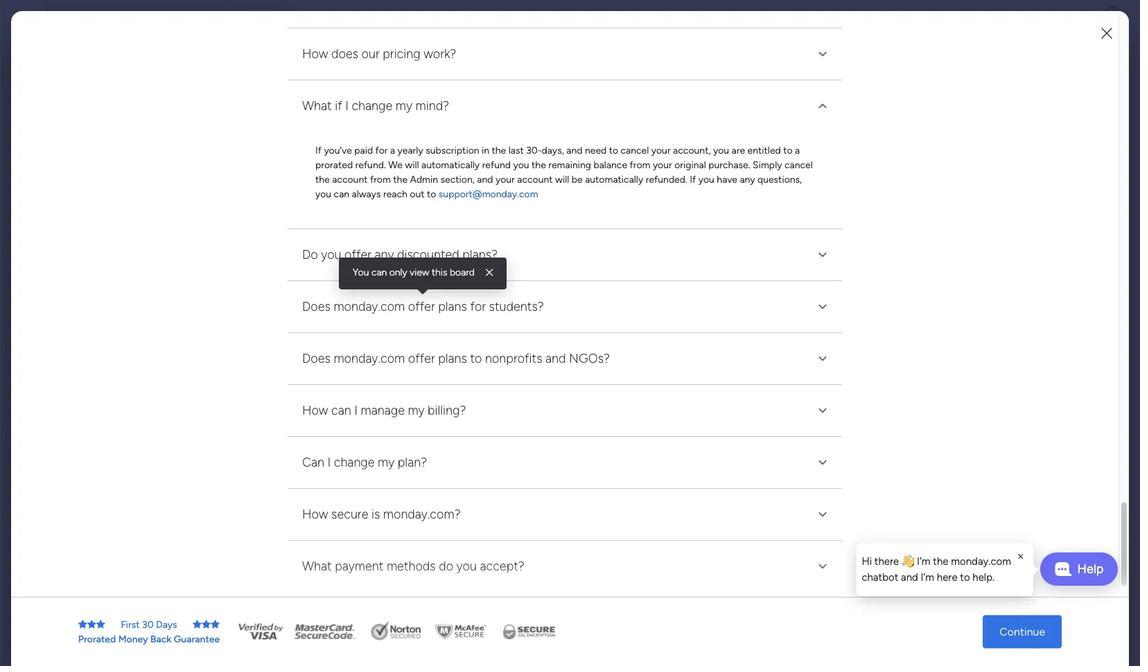 Task type: vqa. For each thing, say whether or not it's contained in the screenshot.
boards to the left
no



Task type: describe. For each thing, give the bounding box(es) containing it.
0 horizontal spatial will
[[405, 159, 419, 170]]

payment
[[335, 559, 384, 574]]

paid
[[354, 144, 373, 156]]

if you've paid for a yearly subscription in the last 30-days, and need to cancel your account, you are entitled to a prorated refund. we will automatically refund you the remaining balance from your original purchase. simply cancel the account from the admin section, and your account will be automatically refunded. if you have any questions, you can always reach out to
[[315, 144, 813, 200]]

working on it
[[558, 138, 615, 149]]

reply button
[[747, 291, 926, 314]]

be
[[572, 173, 583, 185]]

you up purchase. at right
[[713, 144, 729, 156]]

open image
[[815, 98, 831, 114]]

what payment methods do you accept?
[[302, 559, 525, 574]]

0 horizontal spatial interns
[[284, 38, 337, 58]]

see
[[242, 11, 259, 23]]

0 vertical spatial hire
[[211, 38, 244, 58]]

support@monday.com
[[439, 188, 538, 200]]

how can i manage my billing?
[[302, 403, 466, 418]]

0 vertical spatial new
[[248, 38, 280, 58]]

we
[[388, 159, 403, 170]]

1 vertical spatial not started
[[561, 487, 612, 499]]

can i change my plan? button
[[288, 437, 842, 489]]

30-
[[526, 144, 542, 156]]

close image for nonprofits
[[815, 351, 831, 367]]

original
[[675, 159, 706, 170]]

guarantee
[[174, 634, 220, 646]]

what payment methods do you accept? button
[[288, 541, 842, 593]]

not started inside hire new interns dialog
[[397, 270, 448, 282]]

refund
[[482, 159, 511, 170]]

search everything image
[[1023, 10, 1036, 24]]

it
[[609, 138, 615, 149]]

nov 4 earliest
[[449, 183, 477, 202]]

monday.com for does monday.com offer plans to nonprofits and ngos?
[[334, 351, 405, 366]]

2 vertical spatial your
[[496, 173, 515, 185]]

view
[[410, 267, 429, 278]]

there
[[875, 556, 899, 568]]

hi there 👋,  i'm the monday.com chatbot and i'm here to help.
[[862, 556, 1012, 584]]

on
[[596, 138, 607, 149]]

my for billing?
[[408, 403, 425, 418]]

date element
[[793, 110, 822, 127]]

2 close image from the top
[[815, 247, 831, 263]]

what for what payment methods do you accept?
[[302, 559, 332, 574]]

here
[[937, 572, 958, 584]]

any
[[740, 173, 755, 185]]

the down we at the left top
[[393, 173, 408, 185]]

manage
[[361, 403, 405, 418]]

2 a from the left
[[795, 144, 800, 156]]

you can only view this board
[[353, 267, 475, 278]]

does monday.com offer plans for students?
[[302, 299, 544, 314]]

3 owner field from the top
[[362, 460, 398, 475]]

students?
[[489, 299, 544, 314]]

offer for to
[[408, 351, 435, 366]]

close image for students?
[[815, 299, 831, 315]]

what if i change my mind?
[[302, 98, 449, 113]]

the down prorated
[[315, 173, 330, 185]]

days,
[[542, 144, 564, 156]]

30
[[142, 619, 154, 631]]

5 star image from the left
[[211, 620, 220, 630]]

what if i change my mind? button
[[288, 80, 842, 132]]

👋,
[[902, 556, 915, 568]]

1 horizontal spatial interns
[[369, 158, 401, 171]]

accept?
[[480, 559, 525, 574]]

2 star image from the left
[[96, 620, 105, 630]]

4 for nov 4 earliest
[[470, 183, 477, 196]]

entitled
[[748, 144, 781, 156]]

billing?
[[428, 403, 466, 418]]

4 star image from the left
[[202, 620, 211, 630]]

questions,
[[758, 173, 802, 185]]

monday work management
[[62, 9, 215, 24]]

project
[[236, 67, 267, 78]]

you inside what payment methods do you accept? 'dropdown button'
[[457, 559, 477, 574]]

3 star image from the left
[[193, 620, 202, 630]]

1 horizontal spatial help
[[1078, 562, 1104, 577]]

hi
[[862, 556, 872, 568]]

1 owner from the top
[[366, 112, 395, 124]]

management
[[140, 9, 215, 24]]

0 vertical spatial i'm
[[917, 556, 931, 568]]

prorated money back guarantee
[[78, 634, 220, 646]]

reply
[[830, 296, 858, 309]]

dec 2
[[796, 487, 819, 498]]

hire new interns dialog
[[0, 0, 1140, 667]]

purchase.
[[709, 159, 751, 170]]

main
[[237, 53, 259, 66]]

this
[[432, 267, 447, 278]]

select product image
[[12, 10, 26, 24]]

3 owner from the top
[[366, 462, 395, 474]]

2 account from the left
[[517, 173, 553, 185]]

change inside dropdown button
[[352, 98, 393, 113]]

close image inside can i change my plan? dropdown button
[[815, 455, 831, 471]]

first
[[121, 619, 140, 631]]

to inside hi there 👋,  i'm the monday.com chatbot and i'm here to help.
[[960, 572, 970, 584]]

what for what if i change my mind?
[[302, 98, 332, 113]]

button padding image
[[1100, 26, 1114, 40]]

1 horizontal spatial started
[[580, 487, 612, 499]]

working
[[558, 138, 594, 149]]

project management link
[[236, 67, 327, 78]]

ssl encrypted image
[[494, 622, 564, 643]]

1 vertical spatial help button
[[1023, 627, 1071, 650]]

change inside dropdown button
[[334, 455, 375, 470]]

1 horizontal spatial automatically
[[585, 173, 644, 185]]

1 vertical spatial your
[[653, 159, 672, 170]]

plans for does monday.com offer plans for students?
[[438, 299, 467, 314]]

can
[[302, 455, 324, 470]]

nov 29 earliest
[[446, 358, 480, 377]]

0 vertical spatial your
[[652, 144, 671, 156]]

reach
[[383, 188, 408, 200]]

prorated
[[315, 159, 353, 170]]

how for how secure is monday.com?
[[302, 507, 328, 522]]

yearly
[[398, 144, 423, 156]]

i for if
[[345, 98, 349, 113]]

mind?
[[416, 98, 449, 113]]

always
[[352, 188, 381, 200]]

star image
[[87, 620, 96, 630]]

refund.
[[355, 159, 386, 170]]

continue
[[1000, 626, 1046, 639]]

need
[[585, 144, 607, 156]]

earliest for 29
[[449, 367, 476, 377]]

does for does monday.com offer plans to nonprofits and ngos?
[[302, 351, 331, 366]]

back
[[150, 634, 171, 646]]

1 vertical spatial i'm
[[921, 572, 935, 584]]

how for how can i manage my billing?
[[302, 403, 328, 418]]

section,
[[441, 173, 475, 185]]

balance
[[594, 159, 627, 170]]

in
[[482, 144, 490, 156]]

2 owner field from the top
[[362, 285, 398, 301]]

does for does monday.com offer plans for students?
[[302, 299, 331, 314]]

for inside dropdown button
[[470, 299, 486, 314]]

does monday.com offer plans to nonprofits and ngos? button
[[288, 333, 842, 385]]

days
[[156, 619, 177, 631]]

help.
[[973, 572, 995, 584]]

see plans
[[242, 11, 284, 23]]

1 vertical spatial not
[[561, 487, 577, 499]]

my for mind?
[[396, 98, 413, 113]]

2
[[814, 487, 819, 498]]

1 horizontal spatial will
[[555, 173, 569, 185]]

how secure is monday.com?
[[302, 507, 461, 522]]

are
[[732, 144, 745, 156]]



Task type: locate. For each thing, give the bounding box(es) containing it.
terry turtle image
[[1102, 6, 1124, 28]]

Due Date field
[[439, 285, 486, 301]]

1 horizontal spatial new
[[347, 158, 367, 171]]

nov
[[450, 138, 467, 149], [449, 183, 468, 196], [448, 313, 465, 324], [446, 358, 465, 370]]

0 vertical spatial if
[[315, 144, 322, 156]]

nov for nov 4 earliest
[[449, 183, 468, 196]]

owner
[[366, 112, 395, 124], [366, 287, 395, 299], [366, 462, 395, 474]]

1 vertical spatial my
[[408, 403, 425, 418]]

1 vertical spatial cancel
[[785, 159, 813, 170]]

will left be
[[555, 173, 569, 185]]

3 close image from the top
[[815, 455, 831, 471]]

what left if
[[302, 98, 332, 113]]

the down the 30-
[[532, 159, 546, 170]]

0 vertical spatial my
[[396, 98, 413, 113]]

is
[[372, 507, 380, 522]]

if
[[335, 98, 342, 113]]

0 vertical spatial owner field
[[362, 111, 398, 126]]

what inside dropdown button
[[302, 98, 332, 113]]

not
[[397, 270, 414, 282], [561, 487, 577, 499]]

1 vertical spatial what
[[302, 559, 332, 574]]

4
[[469, 138, 475, 149], [470, 183, 477, 196]]

1 close image from the top
[[815, 46, 831, 62]]

1 horizontal spatial not
[[561, 487, 577, 499]]

nov for nov 29
[[448, 313, 465, 324]]

close image up reply button
[[815, 247, 831, 263]]

monday.com down you
[[334, 299, 405, 314]]

1 vertical spatial hire
[[325, 158, 345, 171]]

1 vertical spatial i
[[354, 403, 358, 418]]

started inside hire new interns dialog
[[416, 270, 448, 282]]

due date
[[443, 287, 483, 299]]

29 for nov 29
[[467, 313, 477, 324]]

1 vertical spatial hire new interns
[[325, 158, 401, 171]]

0 vertical spatial offer
[[408, 299, 435, 314]]

29 down due date
[[467, 313, 477, 324]]

the inside hi there 👋,  i'm the monday.com chatbot and i'm here to help.
[[933, 556, 949, 568]]

1 close image from the top
[[815, 299, 831, 315]]

continue button
[[983, 616, 1062, 649]]

how can i manage my billing? button
[[288, 385, 842, 437]]

see plans button
[[224, 6, 291, 27]]

change right can
[[334, 455, 375, 470]]

0 vertical spatial will
[[405, 159, 419, 170]]

offer left nov 29 earliest
[[408, 351, 435, 366]]

and inside dropdown button
[[546, 351, 566, 366]]

earliest left accept?
[[449, 567, 476, 577]]

hire new interns up project management link
[[211, 38, 337, 58]]

4 close image from the top
[[815, 507, 831, 523]]

a
[[390, 144, 395, 156], [795, 144, 800, 156]]

monday.com up manage
[[334, 351, 405, 366]]

my inside dropdown button
[[396, 98, 413, 113]]

can for how
[[331, 403, 351, 418]]

nov left in
[[450, 138, 467, 149]]

2 what from the top
[[302, 559, 332, 574]]

to right out
[[427, 188, 436, 200]]

date inside field
[[462, 287, 483, 299]]

nov inside the nov 4 earliest
[[449, 183, 468, 196]]

0 horizontal spatial hire
[[211, 38, 244, 58]]

0 vertical spatial i
[[345, 98, 349, 113]]

nov right the admin on the top of the page
[[449, 183, 468, 196]]

0 vertical spatial hire new interns
[[211, 38, 337, 58]]

i inside dropdown button
[[345, 98, 349, 113]]

ngos?
[[569, 351, 610, 366]]

1 what from the top
[[302, 98, 332, 113]]

1 vertical spatial earliest
[[449, 367, 476, 377]]

0 horizontal spatial from
[[370, 173, 391, 185]]

1 vertical spatial can
[[372, 267, 387, 278]]

prorated
[[78, 634, 116, 646]]

nov for nov 29 earliest
[[446, 358, 465, 370]]

nov down due
[[448, 313, 465, 324]]

0 horizontal spatial started
[[416, 270, 448, 282]]

1 vertical spatial close image
[[815, 247, 831, 263]]

how secure is monday.com? button
[[288, 489, 842, 541]]

to left nonprofits
[[470, 351, 482, 366]]

monday.com up help. at right
[[951, 556, 1012, 568]]

nov for nov 4
[[450, 138, 467, 149]]

you
[[353, 267, 369, 278]]

2 vertical spatial my
[[378, 455, 395, 470]]

i for can
[[354, 403, 358, 418]]

new up project
[[248, 38, 280, 58]]

plans
[[261, 11, 284, 23], [438, 299, 467, 314], [438, 351, 467, 366]]

automatically down balance
[[585, 173, 644, 185]]

0 vertical spatial change
[[352, 98, 393, 113]]

0 vertical spatial from
[[630, 159, 651, 170]]

can i change my plan?
[[302, 455, 427, 470]]

methods
[[387, 559, 436, 574]]

2 vertical spatial i
[[328, 455, 331, 470]]

0 horizontal spatial cancel
[[621, 144, 649, 156]]

the
[[492, 144, 506, 156], [532, 159, 546, 170], [315, 173, 330, 185], [393, 173, 408, 185], [933, 556, 949, 568]]

1 horizontal spatial hire
[[325, 158, 345, 171]]

close image inside how secure is monday.com? dropdown button
[[815, 507, 831, 523]]

apps image
[[989, 10, 1002, 24]]

interns down paid on the top left
[[369, 158, 401, 171]]

money
[[118, 634, 148, 646]]

1 vertical spatial 4
[[470, 183, 477, 196]]

1 vertical spatial help
[[1034, 632, 1059, 646]]

admin
[[410, 173, 438, 185]]

0 horizontal spatial for
[[375, 144, 388, 156]]

0 vertical spatial interns
[[284, 38, 337, 58]]

star image
[[78, 620, 87, 630], [96, 620, 105, 630], [193, 620, 202, 630], [202, 620, 211, 630], [211, 620, 220, 630]]

3 close image from the top
[[815, 403, 831, 419]]

does monday.com offer plans for students? button
[[288, 281, 842, 333]]

1 horizontal spatial date
[[797, 462, 818, 474]]

date right due
[[462, 287, 483, 299]]

1 horizontal spatial cancel
[[785, 159, 813, 170]]

started
[[416, 270, 448, 282], [580, 487, 612, 499]]

norton secured image
[[365, 622, 428, 643]]

last
[[509, 144, 524, 156]]

my left 'plan?'
[[378, 455, 395, 470]]

to inside does monday.com offer plans to nonprofits and ngos? dropdown button
[[470, 351, 482, 366]]

mcafee secure image
[[433, 622, 489, 643]]

i'm right 👋,
[[917, 556, 931, 568]]

2 earliest from the top
[[449, 367, 476, 377]]

1 vertical spatial does
[[302, 351, 331, 366]]

1 vertical spatial 29
[[468, 358, 480, 370]]

1 star image from the left
[[78, 620, 87, 630]]

what left payment at bottom left
[[302, 559, 332, 574]]

2 vertical spatial plans
[[438, 351, 467, 366]]

2 does from the top
[[302, 351, 331, 366]]

can left always
[[334, 188, 349, 200]]

do
[[439, 559, 453, 574]]

date
[[462, 287, 483, 299], [797, 462, 818, 474]]

how
[[302, 403, 328, 418], [302, 507, 328, 522]]

29 inside nov 29 earliest
[[468, 358, 480, 370]]

workspace
[[262, 53, 312, 66]]

nov 4
[[450, 138, 475, 149]]

2 close image from the top
[[815, 351, 831, 367]]

0 vertical spatial how
[[302, 403, 328, 418]]

1 horizontal spatial if
[[690, 173, 696, 185]]

invite members image
[[958, 10, 972, 24]]

and left the ngos?
[[546, 351, 566, 366]]

how left secure
[[302, 507, 328, 522]]

you left have
[[699, 173, 715, 185]]

what inside 'dropdown button'
[[302, 559, 332, 574]]

you down prorated
[[315, 188, 331, 200]]

new down paid on the top left
[[347, 158, 367, 171]]

1 horizontal spatial for
[[470, 299, 486, 314]]

0 horizontal spatial date
[[462, 287, 483, 299]]

my left billing?
[[408, 403, 425, 418]]

to right entitled
[[784, 144, 793, 156]]

and inside hi there 👋,  i'm the monday.com chatbot and i'm here to help.
[[901, 572, 918, 584]]

from down refund.
[[370, 173, 391, 185]]

4 inside the nov 4 earliest
[[470, 183, 477, 196]]

4 for nov 4
[[469, 138, 475, 149]]

Date field
[[794, 460, 821, 475]]

1 vertical spatial started
[[580, 487, 612, 499]]

interns up management
[[284, 38, 337, 58]]

verified by visa image
[[236, 622, 285, 643]]

to right the 'on'
[[609, 144, 618, 156]]

2 vertical spatial close image
[[815, 403, 831, 419]]

from right balance
[[630, 159, 651, 170]]

close image
[[815, 46, 831, 62], [815, 247, 831, 263], [815, 403, 831, 419]]

if
[[315, 144, 322, 156], [690, 173, 696, 185]]

close image inside how can i manage my billing? dropdown button
[[815, 403, 831, 419]]

1 a from the left
[[390, 144, 395, 156]]

0 vertical spatial does
[[302, 299, 331, 314]]

inbox image
[[928, 10, 941, 24]]

nov inside nov 29 earliest
[[446, 358, 465, 370]]

0 vertical spatial started
[[416, 270, 448, 282]]

1 vertical spatial change
[[334, 455, 375, 470]]

1 horizontal spatial i
[[345, 98, 349, 113]]

dec
[[796, 487, 812, 498]]

0 vertical spatial help button
[[1041, 553, 1118, 587]]

1 vertical spatial from
[[370, 173, 391, 185]]

change right if
[[352, 98, 393, 113]]

earliest inside nov 29 earliest
[[449, 367, 476, 377]]

account
[[332, 173, 368, 185], [517, 173, 553, 185]]

owner left 'plan?'
[[366, 462, 395, 474]]

can
[[334, 188, 349, 200], [372, 267, 387, 278], [331, 403, 351, 418]]

1 how from the top
[[302, 403, 328, 418]]

0 vertical spatial for
[[375, 144, 388, 156]]

dialog
[[856, 544, 1034, 597]]

to right here
[[960, 572, 970, 584]]

the right in
[[492, 144, 506, 156]]

nov down nov 29
[[446, 358, 465, 370]]

cancel right it
[[621, 144, 649, 156]]

1 vertical spatial for
[[470, 299, 486, 314]]

out
[[410, 188, 425, 200]]

new
[[248, 38, 280, 58], [347, 158, 367, 171]]

change
[[352, 98, 393, 113], [334, 455, 375, 470]]

main workspace
[[237, 53, 312, 66]]

mastercard secure code image
[[291, 622, 360, 643]]

2 offer from the top
[[408, 351, 435, 366]]

the up here
[[933, 556, 949, 568]]

plans for does monday.com offer plans to nonprofits and ngos?
[[438, 351, 467, 366]]

close image up 'date' field
[[815, 403, 831, 419]]

i left manage
[[354, 403, 358, 418]]

can left manage
[[331, 403, 351, 418]]

owner field down only at the left
[[362, 285, 398, 301]]

close image inside what payment methods do you accept? 'dropdown button'
[[815, 559, 831, 575]]

offer down view
[[408, 299, 435, 314]]

0 vertical spatial earliest
[[449, 192, 476, 202]]

i right can
[[328, 455, 331, 470]]

monday.com?
[[383, 507, 461, 522]]

close image for accept?
[[815, 559, 831, 575]]

monday.com inside hi there 👋,  i'm the monday.com chatbot and i'm here to help.
[[951, 556, 1012, 568]]

plans right see
[[261, 11, 284, 23]]

0 vertical spatial can
[[334, 188, 349, 200]]

if left you've
[[315, 144, 322, 156]]

hire down you've
[[325, 158, 345, 171]]

board
[[450, 267, 475, 278]]

date inside field
[[797, 462, 818, 474]]

nonprofits
[[485, 351, 543, 366]]

you've
[[324, 144, 352, 156]]

0 vertical spatial automatically
[[422, 159, 480, 170]]

my left mind?
[[396, 98, 413, 113]]

1 vertical spatial date
[[797, 462, 818, 474]]

close image up open icon
[[815, 46, 831, 62]]

Owner field
[[362, 111, 398, 126], [362, 285, 398, 301], [362, 460, 398, 475]]

earliest inside the nov 4 earliest
[[449, 192, 476, 202]]

to
[[609, 144, 618, 156], [784, 144, 793, 156], [427, 188, 436, 200], [470, 351, 482, 366], [960, 572, 970, 584]]

remaining
[[549, 159, 591, 170]]

1 vertical spatial offer
[[408, 351, 435, 366]]

account down the 30-
[[517, 173, 553, 185]]

and down 👋,
[[901, 572, 918, 584]]

monday.com
[[334, 299, 405, 314], [334, 351, 405, 366], [951, 556, 1012, 568]]

account down prorated
[[332, 173, 368, 185]]

1 vertical spatial if
[[690, 173, 696, 185]]

earliest for 4
[[449, 192, 476, 202]]

owner up paid on the top left
[[366, 112, 395, 124]]

0 vertical spatial close image
[[815, 46, 831, 62]]

hire up project
[[211, 38, 244, 58]]

i'm left here
[[921, 572, 935, 584]]

for inside if you've paid for a yearly subscription in the last 30-days, and need to cancel your account, you are entitled to a prorated refund. we will automatically refund you the remaining balance from your original purchase. simply cancel the account from the admin section, and your account will be automatically refunded. if you have any questions, you can always reach out to
[[375, 144, 388, 156]]

1 vertical spatial plans
[[438, 299, 467, 314]]

1 vertical spatial monday.com
[[334, 351, 405, 366]]

1 horizontal spatial account
[[517, 173, 553, 185]]

1 horizontal spatial a
[[795, 144, 800, 156]]

refunded.
[[646, 173, 688, 185]]

automatically down subscription
[[422, 159, 480, 170]]

work
[[112, 9, 137, 24]]

monday.com for does monday.com offer plans for students?
[[334, 299, 405, 314]]

3 earliest from the top
[[449, 567, 476, 577]]

from
[[630, 159, 651, 170], [370, 173, 391, 185]]

chat bot icon image
[[1055, 563, 1072, 577]]

not started
[[397, 270, 448, 282], [561, 487, 612, 499]]

you right do
[[457, 559, 477, 574]]

can for you
[[372, 267, 387, 278]]

for
[[375, 144, 388, 156], [470, 299, 486, 314]]

can inside if you've paid for a yearly subscription in the last 30-days, and need to cancel your account, you are entitled to a prorated refund. we will automatically refund you the remaining balance from your original purchase. simply cancel the account from the admin section, and your account will be automatically refunded. if you have any questions, you can always reach out to
[[334, 188, 349, 200]]

2 vertical spatial monday.com
[[951, 556, 1012, 568]]

close image inside does monday.com offer plans to nonprofits and ngos? dropdown button
[[815, 351, 831, 367]]

owner down only at the left
[[366, 287, 395, 299]]

5 close image from the top
[[815, 559, 831, 575]]

plans down nov 29
[[438, 351, 467, 366]]

0 vertical spatial help
[[1078, 562, 1104, 577]]

0 vertical spatial date
[[462, 287, 483, 299]]

for down due date
[[470, 299, 486, 314]]

help image
[[1053, 10, 1067, 24]]

2 vertical spatial can
[[331, 403, 351, 418]]

close image
[[815, 299, 831, 315], [815, 351, 831, 367], [815, 455, 831, 471], [815, 507, 831, 523], [815, 559, 831, 575]]

2 vertical spatial owner field
[[362, 460, 398, 475]]

0 horizontal spatial i
[[328, 455, 331, 470]]

what
[[302, 98, 332, 113], [302, 559, 332, 574]]

not inside hire new interns dialog
[[397, 270, 414, 282]]

notifications image
[[897, 10, 911, 24]]

29 for nov 29 earliest
[[468, 358, 480, 370]]

1 account from the left
[[332, 173, 368, 185]]

2 how from the top
[[302, 507, 328, 522]]

0 horizontal spatial if
[[315, 144, 322, 156]]

1 does from the top
[[302, 299, 331, 314]]

nov 29
[[448, 313, 477, 324]]

1 vertical spatial how
[[302, 507, 328, 522]]

0 vertical spatial plans
[[261, 11, 284, 23]]

you down last
[[513, 159, 529, 170]]

earliest down section,
[[449, 192, 476, 202]]

due
[[443, 287, 460, 299]]

1 vertical spatial new
[[347, 158, 367, 171]]

owner field up paid on the top left
[[362, 111, 398, 126]]

0 horizontal spatial not
[[397, 270, 414, 282]]

owner field up how secure is monday.com?
[[362, 460, 398, 475]]

2 owner from the top
[[366, 287, 395, 299]]

1 vertical spatial owner field
[[362, 285, 398, 301]]

1 vertical spatial interns
[[369, 158, 401, 171]]

29 left nonprofits
[[468, 358, 480, 370]]

0 vertical spatial not started
[[397, 270, 448, 282]]

how up can
[[302, 403, 328, 418]]

2 horizontal spatial i
[[354, 403, 358, 418]]

plans down due
[[438, 299, 467, 314]]

2 vertical spatial earliest
[[449, 567, 476, 577]]

only
[[389, 267, 407, 278]]

a down date "element"
[[795, 144, 800, 156]]

1 vertical spatial owner
[[366, 287, 395, 299]]

account,
[[673, 144, 711, 156]]

2 vertical spatial owner
[[366, 462, 395, 474]]

0 horizontal spatial not started
[[397, 270, 448, 282]]

dialog containing hi there 👋,  i'm the monday.com
[[856, 544, 1034, 597]]

1 horizontal spatial not started
[[561, 487, 612, 499]]

chatbot
[[862, 572, 899, 584]]

first 30 days
[[121, 619, 177, 631]]

hire new interns down paid on the top left
[[325, 158, 401, 171]]

date up the dec 2
[[797, 462, 818, 474]]

if down 'original'
[[690, 173, 696, 185]]

can inside dropdown button
[[331, 403, 351, 418]]

interns
[[284, 38, 337, 58], [369, 158, 401, 171]]

monday
[[62, 9, 109, 24]]

1 earliest from the top
[[449, 192, 476, 202]]

subscription
[[426, 144, 479, 156]]

0 horizontal spatial automatically
[[422, 159, 480, 170]]

0 horizontal spatial new
[[248, 38, 280, 58]]

secure
[[331, 507, 368, 522]]

0 vertical spatial owner
[[366, 112, 395, 124]]

my
[[396, 98, 413, 113], [408, 403, 425, 418], [378, 455, 395, 470]]

1 owner field from the top
[[362, 111, 398, 126]]

i right if
[[345, 98, 349, 113]]

earliest down does monday.com offer plans to nonprofits and ngos?
[[449, 367, 476, 377]]

- earliest
[[449, 558, 476, 577]]

cancel up questions,
[[785, 159, 813, 170]]

and up support@monday.com
[[477, 173, 493, 185]]

for right paid on the top left
[[375, 144, 388, 156]]

0 vertical spatial cancel
[[621, 144, 649, 156]]

1 vertical spatial automatically
[[585, 173, 644, 185]]

dapulse x slim image
[[486, 266, 493, 281]]

and up 'remaining'
[[567, 144, 583, 156]]

a up we at the left top
[[390, 144, 395, 156]]

0 horizontal spatial a
[[390, 144, 395, 156]]

offer for for
[[408, 299, 435, 314]]

can right you
[[372, 267, 387, 278]]

close image inside does monday.com offer plans for students? dropdown button
[[815, 299, 831, 315]]

support@monday.com link
[[439, 188, 538, 200]]

plans inside button
[[261, 11, 284, 23]]

1 offer from the top
[[408, 299, 435, 314]]

will down yearly
[[405, 159, 419, 170]]

0 horizontal spatial help
[[1034, 632, 1059, 646]]



